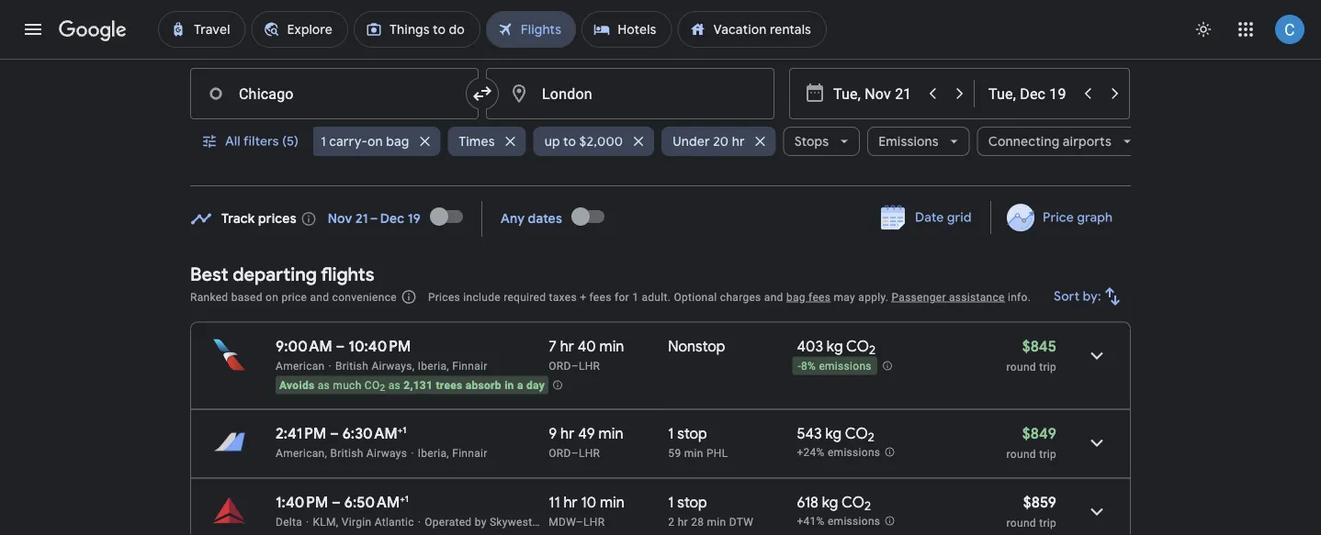 Task type: describe. For each thing, give the bounding box(es) containing it.
charges
[[720, 291, 762, 304]]

ranked
[[190, 291, 228, 304]]

9:00 am
[[276, 337, 333, 356]]

hr inside "1 stop 2 hr 28 min dtw"
[[678, 516, 688, 529]]

on for carry-
[[368, 133, 383, 150]]

klm, virgin atlantic
[[313, 516, 414, 529]]

lhr for 40
[[579, 360, 600, 373]]

2:41 pm – 6:30 am + 1
[[276, 425, 407, 444]]

1 inside 1 carry-on bag popup button
[[321, 133, 326, 150]]

1 button
[[320, 22, 394, 66]]

date
[[916, 210, 945, 226]]

total duration 9 hr 49 min. element
[[549, 425, 669, 446]]

0 vertical spatial british
[[335, 360, 369, 373]]

9:00 am – 10:40 pm
[[276, 337, 411, 356]]

6:30 am
[[343, 425, 398, 444]]

for
[[615, 291, 630, 304]]

may
[[834, 291, 856, 304]]

7 hr 40 min ord – lhr
[[549, 337, 625, 373]]

learn more about ranking image
[[401, 289, 417, 306]]

under 20 hr
[[673, 133, 745, 150]]

best departing flights main content
[[190, 195, 1132, 536]]

+41%
[[797, 516, 825, 529]]

adult.
[[642, 291, 671, 304]]

track
[[222, 211, 255, 227]]

– up american, british airways
[[330, 425, 339, 444]]

+ for 11
[[400, 494, 405, 505]]

nov 21 – dec 19
[[328, 211, 421, 227]]

$849 round trip
[[1007, 425, 1057, 461]]

british airways, iberia, finnair
[[335, 360, 488, 373]]

1 iberia, from the top
[[418, 360, 449, 373]]

prices include required taxes + fees for 1 adult. optional charges and bag fees may apply. passenger assistance
[[428, 291, 1005, 304]]

min inside "1 stop 2 hr 28 min dtw"
[[707, 516, 727, 529]]

date grid button
[[868, 201, 987, 234]]

Arrival time: 6:30 AM on  Wednesday, November 22. text field
[[343, 425, 407, 444]]

1 inside "1 stop 2 hr 28 min dtw"
[[669, 494, 674, 512]]

– inside 9 hr 49 min ord – lhr
[[571, 447, 579, 460]]

trees
[[436, 379, 463, 392]]

mdw
[[549, 516, 576, 529]]

trip for $845
[[1040, 361, 1057, 374]]

by:
[[1084, 289, 1102, 305]]

up to $2,000
[[545, 133, 623, 150]]

price graph button
[[995, 201, 1128, 234]]

1 delta from the left
[[276, 516, 302, 529]]

virgin
[[342, 516, 372, 529]]

dba
[[536, 516, 558, 529]]

prices
[[428, 291, 461, 304]]

round for $849
[[1007, 448, 1037, 461]]

track prices
[[222, 211, 297, 227]]

618
[[797, 494, 819, 512]]

nonstop flight. element
[[669, 337, 726, 359]]

2 inside "1 stop 2 hr 28 min dtw"
[[669, 516, 675, 529]]

kg for 543
[[826, 425, 842, 444]]

dates
[[528, 211, 563, 227]]

1 stop flight. element for 9 hr 49 min
[[669, 425, 708, 446]]

40
[[578, 337, 596, 356]]

2 fees from the left
[[809, 291, 831, 304]]

convenience
[[332, 291, 397, 304]]

21 – dec
[[356, 211, 405, 227]]

none search field containing all filters (5)
[[190, 22, 1143, 187]]

ranked based on price and convenience
[[190, 291, 397, 304]]

8%
[[802, 360, 816, 373]]

$845 round trip
[[1007, 337, 1057, 374]]

1 stop 2 hr 28 min dtw
[[669, 494, 754, 529]]

19
[[408, 211, 421, 227]]

a
[[517, 379, 524, 392]]

– inside 11 hr 10 min mdw – lhr
[[576, 516, 584, 529]]

times
[[459, 133, 495, 150]]

 image inside best departing flights main content
[[418, 516, 421, 529]]

– right departure time: 9:00 am. text box
[[336, 337, 345, 356]]

round for $845
[[1007, 361, 1037, 374]]

include
[[464, 291, 501, 304]]

1 fees from the left
[[590, 291, 612, 304]]

hr for 7 hr 40 min
[[560, 337, 574, 356]]

assistance
[[950, 291, 1005, 304]]

learn more about tracked prices image
[[300, 211, 317, 227]]

1 inside 2:41 pm – 6:30 am + 1
[[403, 425, 407, 436]]

under
[[673, 133, 710, 150]]

1 finnair from the top
[[452, 360, 488, 373]]

49
[[578, 425, 595, 444]]

prices
[[258, 211, 297, 227]]

1 vertical spatial british
[[330, 447, 364, 460]]

avoids as much co2 as 2131 trees absorb in a day. learn more about this calculation. image
[[552, 380, 563, 391]]

taxes
[[549, 291, 577, 304]]

1 carry-on bag button
[[310, 119, 441, 164]]

times button
[[448, 119, 526, 164]]

kg for 403
[[827, 337, 843, 356]]

859 US dollars text field
[[1024, 494, 1057, 512]]

2 inside avoids as much co 2 as 2,131 trees absorb in a day
[[380, 383, 386, 394]]

stop for 9 hr 49 min
[[678, 425, 708, 444]]

passenger
[[892, 291, 947, 304]]

618 kg co 2
[[797, 494, 871, 515]]

operated by skywest dba delta connection
[[425, 516, 649, 529]]

2 as from the left
[[389, 379, 401, 392]]

price graph
[[1043, 210, 1113, 226]]

under 20 hr button
[[662, 119, 776, 164]]

departing
[[233, 263, 317, 286]]

much
[[333, 379, 362, 392]]

co for 11 hr 10 min
[[842, 494, 865, 512]]

emissions button
[[868, 119, 970, 164]]

emissions for 543
[[828, 447, 881, 460]]

10
[[581, 494, 597, 512]]

best departing flights
[[190, 263, 375, 286]]

phl
[[707, 447, 728, 460]]

stops
[[795, 133, 829, 150]]

bag fees button
[[787, 291, 831, 304]]

9 hr 49 min ord – lhr
[[549, 425, 624, 460]]

flight details. leaves chicago midway international airport at 1:40 pm on tuesday, november 21 and arrives at heathrow airport at 6:50 am on wednesday, november 22. image
[[1075, 490, 1120, 535]]

Departure time: 1:40 PM. text field
[[276, 494, 328, 512]]

7
[[549, 337, 557, 356]]

1 as from the left
[[318, 379, 330, 392]]

0 vertical spatial emissions
[[819, 360, 872, 373]]

operated
[[425, 516, 472, 529]]

9
[[549, 425, 557, 444]]

airways,
[[372, 360, 415, 373]]

+24% emissions
[[797, 447, 881, 460]]

all filters (5) button
[[190, 119, 314, 164]]



Task type: vqa. For each thing, say whether or not it's contained in the screenshot.
 search field
no



Task type: locate. For each thing, give the bounding box(es) containing it.
co up "+24% emissions"
[[845, 425, 868, 444]]

leaves chicago midway international airport at 1:40 pm on tuesday, november 21 and arrives at heathrow airport at 6:50 am on wednesday, november 22. element
[[276, 494, 409, 512]]

required
[[504, 291, 546, 304]]

find the best price region
[[190, 195, 1132, 249]]

2 vertical spatial round
[[1007, 517, 1037, 530]]

2 finnair from the top
[[452, 447, 488, 460]]

min inside 9 hr 49 min ord – lhr
[[599, 425, 624, 444]]

+ up atlantic
[[400, 494, 405, 505]]

klm,
[[313, 516, 339, 529]]

to
[[564, 133, 576, 150]]

2 vertical spatial trip
[[1040, 517, 1057, 530]]

layover (1 of 1) is a 2 hr 28 min layover at detroit metropolitan wayne county airport in detroit. element
[[669, 515, 788, 530]]

 image
[[418, 516, 421, 529]]

– down 10
[[576, 516, 584, 529]]

2 up "+24% emissions"
[[868, 430, 875, 446]]

grid
[[948, 210, 972, 226]]

+ inside 1:40 pm – 6:50 am + 1
[[400, 494, 405, 505]]

dtw
[[730, 516, 754, 529]]

hr for 11 hr 10 min
[[564, 494, 578, 512]]

up
[[545, 133, 560, 150]]

by
[[475, 516, 487, 529]]

kg up +41% emissions
[[823, 494, 839, 512]]

2 vertical spatial +
[[400, 494, 405, 505]]

in
[[505, 379, 514, 392]]

0 horizontal spatial fees
[[590, 291, 612, 304]]

trip inside $859 round trip
[[1040, 517, 1057, 530]]

Departure time: 9:00 AM. text field
[[276, 337, 333, 356]]

lhr for 49
[[579, 447, 600, 460]]

2 vertical spatial emissions
[[828, 516, 881, 529]]

fees left for
[[590, 291, 612, 304]]

0 vertical spatial ord
[[549, 360, 571, 373]]

price
[[1043, 210, 1074, 226]]

as down airways,
[[389, 379, 401, 392]]

stop up 28
[[678, 494, 708, 512]]

on
[[368, 133, 383, 150], [266, 291, 279, 304]]

849 US dollars text field
[[1023, 425, 1057, 444]]

stop inside 1 stop 59 min phl
[[678, 425, 708, 444]]

round inside $845 round trip
[[1007, 361, 1037, 374]]

+ right taxes
[[580, 291, 587, 304]]

sort by: button
[[1047, 275, 1132, 319]]

1 stop from the top
[[678, 425, 708, 444]]

ord
[[549, 360, 571, 373], [549, 447, 571, 460]]

ord for 9
[[549, 447, 571, 460]]

stop inside "1 stop 2 hr 28 min dtw"
[[678, 494, 708, 512]]

lhr inside 7 hr 40 min ord – lhr
[[579, 360, 600, 373]]

1 vertical spatial on
[[266, 291, 279, 304]]

connection
[[590, 516, 649, 529]]

bag inside 1 carry-on bag popup button
[[386, 133, 409, 150]]

any dates
[[501, 211, 563, 227]]

0 vertical spatial 1 stop flight. element
[[669, 425, 708, 446]]

airports
[[1063, 133, 1112, 150]]

0 horizontal spatial as
[[318, 379, 330, 392]]

flight details. leaves o'hare international airport at 2:41 pm on tuesday, november 21 and arrives at heathrow airport at 6:30 am on wednesday, november 22. image
[[1075, 421, 1120, 466]]

trip inside $845 round trip
[[1040, 361, 1057, 374]]

2 stop from the top
[[678, 494, 708, 512]]

hr inside 7 hr 40 min ord – lhr
[[560, 337, 574, 356]]

graph
[[1077, 210, 1113, 226]]

2 up +41% emissions
[[865, 499, 871, 515]]

british
[[335, 360, 369, 373], [330, 447, 364, 460]]

on up nov 21 – dec 19
[[368, 133, 383, 150]]

– inside 7 hr 40 min ord – lhr
[[571, 360, 579, 373]]

2 inside 618 kg co 2
[[865, 499, 871, 515]]

emissions for 618
[[828, 516, 881, 529]]

1 round from the top
[[1007, 361, 1037, 374]]

stop up 59
[[678, 425, 708, 444]]

2 down airways,
[[380, 383, 386, 394]]

2 trip from the top
[[1040, 448, 1057, 461]]

2 up -8% emissions
[[870, 343, 876, 359]]

28
[[691, 516, 704, 529]]

kg inside 618 kg co 2
[[823, 494, 839, 512]]

kg for 618
[[823, 494, 839, 512]]

min right 28
[[707, 516, 727, 529]]

round inside $849 round trip
[[1007, 448, 1037, 461]]

min inside 11 hr 10 min mdw – lhr
[[600, 494, 625, 512]]

lhr down 49
[[579, 447, 600, 460]]

total duration 7 hr 40 min. element
[[549, 337, 669, 359]]

co for 7 hr 40 min
[[847, 337, 870, 356]]

carry-
[[329, 133, 368, 150]]

lhr for 10
[[584, 516, 605, 529]]

lhr down 10
[[584, 516, 605, 529]]

hr right 7
[[560, 337, 574, 356]]

stops button
[[784, 119, 860, 164]]

passenger assistance button
[[892, 291, 1005, 304]]

bag inside best departing flights main content
[[787, 291, 806, 304]]

1 vertical spatial trip
[[1040, 448, 1057, 461]]

Arrival time: 6:50 AM on  Wednesday, November 22. text field
[[344, 494, 409, 512]]

None field
[[190, 28, 316, 61], [397, 28, 492, 61], [190, 28, 316, 61], [397, 28, 492, 61]]

0 horizontal spatial on
[[266, 291, 279, 304]]

trip for $859
[[1040, 517, 1057, 530]]

ord inside 9 hr 49 min ord – lhr
[[549, 447, 571, 460]]

1 ord from the top
[[549, 360, 571, 373]]

+ inside 2:41 pm – 6:30 am + 1
[[398, 425, 403, 436]]

and right charges
[[765, 291, 784, 304]]

up to $2,000 button
[[534, 119, 655, 164]]

round
[[1007, 361, 1037, 374], [1007, 448, 1037, 461], [1007, 517, 1037, 530]]

trip down $845
[[1040, 361, 1057, 374]]

stop
[[678, 425, 708, 444], [678, 494, 708, 512]]

845 US dollars text field
[[1023, 337, 1057, 356]]

fees left may on the bottom of page
[[809, 291, 831, 304]]

and right "price"
[[310, 291, 329, 304]]

price
[[282, 291, 307, 304]]

emissions down 403 kg co 2
[[819, 360, 872, 373]]

main menu image
[[22, 18, 44, 40]]

kg inside 403 kg co 2
[[827, 337, 843, 356]]

0 vertical spatial round
[[1007, 361, 1037, 374]]

emissions
[[879, 133, 939, 150]]

1 inside the 1 popup button
[[353, 36, 361, 51]]

1 horizontal spatial delta
[[561, 516, 587, 529]]

– up klm,
[[332, 494, 341, 512]]

avoids
[[279, 379, 315, 392]]

trip for $849
[[1040, 448, 1057, 461]]

atlantic
[[375, 516, 414, 529]]

Departure time: 2:41 PM. text field
[[276, 425, 326, 444]]

+ for 9
[[398, 425, 403, 436]]

0 vertical spatial lhr
[[579, 360, 600, 373]]

leaves o'hare international airport at 2:41 pm on tuesday, november 21 and arrives at heathrow airport at 6:30 am on wednesday, november 22. element
[[276, 425, 407, 444]]

min right 49
[[599, 425, 624, 444]]

hr inside 9 hr 49 min ord – lhr
[[561, 425, 575, 444]]

connecting airports
[[989, 133, 1112, 150]]

absorb
[[466, 379, 502, 392]]

Departure text field
[[834, 69, 918, 119]]

ord for 7
[[549, 360, 571, 373]]

finnair down absorb
[[452, 447, 488, 460]]

1 horizontal spatial bag
[[787, 291, 806, 304]]

1 vertical spatial ord
[[549, 447, 571, 460]]

american, british airways
[[276, 447, 407, 460]]

iberia, right "airways"
[[418, 447, 449, 460]]

iberia, finnair
[[418, 447, 488, 460]]

ord down 9 on the bottom
[[549, 447, 571, 460]]

0 horizontal spatial bag
[[386, 133, 409, 150]]

0 vertical spatial kg
[[827, 337, 843, 356]]

trip inside $849 round trip
[[1040, 448, 1057, 461]]

1 vertical spatial kg
[[826, 425, 842, 444]]

min up connection
[[600, 494, 625, 512]]

american,
[[276, 447, 327, 460]]

airways
[[367, 447, 407, 460]]

None text field
[[190, 68, 479, 119], [486, 68, 775, 119], [190, 68, 479, 119], [486, 68, 775, 119]]

2 round from the top
[[1007, 448, 1037, 461]]

2 inside 403 kg co 2
[[870, 343, 876, 359]]

optional
[[674, 291, 717, 304]]

2 1 stop flight. element from the top
[[669, 494, 708, 515]]

3 trip from the top
[[1040, 517, 1057, 530]]

emissions down the 543 kg co 2
[[828, 447, 881, 460]]

543
[[797, 425, 822, 444]]

2 ord from the top
[[549, 447, 571, 460]]

round for $859
[[1007, 517, 1037, 530]]

$2,000
[[580, 133, 623, 150]]

min for 9 hr 49 min
[[599, 425, 624, 444]]

1 horizontal spatial as
[[389, 379, 401, 392]]

delta down departure time: 1:40 pm. text box
[[276, 516, 302, 529]]

1 vertical spatial finnair
[[452, 447, 488, 460]]

2 left 28
[[669, 516, 675, 529]]

0 horizontal spatial and
[[310, 291, 329, 304]]

sort
[[1055, 289, 1080, 305]]

$849
[[1023, 425, 1057, 444]]

10:40 pm
[[349, 337, 411, 356]]

2 inside the 543 kg co 2
[[868, 430, 875, 446]]

trip down 859 us dollars text field on the bottom right of page
[[1040, 517, 1057, 530]]

lhr down 40
[[579, 360, 600, 373]]

british down 2:41 pm – 6:30 am + 1
[[330, 447, 364, 460]]

1 stop flight. element up 28
[[669, 494, 708, 515]]

hr right 9 on the bottom
[[561, 425, 575, 444]]

1 horizontal spatial and
[[765, 291, 784, 304]]

co inside 403 kg co 2
[[847, 337, 870, 356]]

co right much
[[365, 379, 380, 392]]

min for 1 stop
[[685, 447, 704, 460]]

filters
[[243, 133, 279, 150]]

kg inside the 543 kg co 2
[[826, 425, 842, 444]]

lhr
[[579, 360, 600, 373], [579, 447, 600, 460], [584, 516, 605, 529]]

kg up "+24% emissions"
[[826, 425, 842, 444]]

2 delta from the left
[[561, 516, 587, 529]]

on for based
[[266, 291, 279, 304]]

1 vertical spatial +
[[398, 425, 403, 436]]

co inside avoids as much co 2 as 2,131 trees absorb in a day
[[365, 379, 380, 392]]

1 horizontal spatial on
[[368, 133, 383, 150]]

–
[[336, 337, 345, 356], [571, 360, 579, 373], [330, 425, 339, 444], [571, 447, 579, 460], [332, 494, 341, 512], [576, 516, 584, 529]]

flight details. leaves o'hare international airport at 9:00 am on tuesday, november 21 and arrives at heathrow airport at 10:40 pm on tuesday, november 21. image
[[1075, 334, 1120, 378]]

+
[[580, 291, 587, 304], [398, 425, 403, 436], [400, 494, 405, 505]]

1 trip from the top
[[1040, 361, 1057, 374]]

2 for 9 hr 49 min
[[868, 430, 875, 446]]

1 vertical spatial emissions
[[828, 447, 881, 460]]

co up -8% emissions
[[847, 337, 870, 356]]

2 and from the left
[[765, 291, 784, 304]]

swap origin and destination. image
[[472, 83, 494, 105]]

hr inside 11 hr 10 min mdw – lhr
[[564, 494, 578, 512]]

1 vertical spatial lhr
[[579, 447, 600, 460]]

– down 49
[[571, 447, 579, 460]]

sort by:
[[1055, 289, 1102, 305]]

3 round from the top
[[1007, 517, 1037, 530]]

co for 9 hr 49 min
[[845, 425, 868, 444]]

connecting airports button
[[978, 119, 1143, 164]]

hr right 11
[[564, 494, 578, 512]]

hr right 20
[[732, 133, 745, 150]]

$859
[[1024, 494, 1057, 512]]

1 1 stop flight. element from the top
[[669, 425, 708, 446]]

trip down "$849"
[[1040, 448, 1057, 461]]

nov
[[328, 211, 352, 227]]

emissions
[[819, 360, 872, 373], [828, 447, 881, 460], [828, 516, 881, 529]]

round down "$849"
[[1007, 448, 1037, 461]]

co inside 618 kg co 2
[[842, 494, 865, 512]]

1 inside 1:40 pm – 6:50 am + 1
[[405, 494, 409, 505]]

None search field
[[190, 22, 1143, 187]]

min for 7 hr 40 min
[[600, 337, 625, 356]]

59
[[669, 447, 682, 460]]

finnair up absorb
[[452, 360, 488, 373]]

ord inside 7 hr 40 min ord – lhr
[[549, 360, 571, 373]]

emissions down 618 kg co 2 on the bottom
[[828, 516, 881, 529]]

403
[[797, 337, 824, 356]]

1 stop flight. element
[[669, 425, 708, 446], [669, 494, 708, 515]]

1 inside 1 stop 59 min phl
[[669, 425, 674, 444]]

1 and from the left
[[310, 291, 329, 304]]

11 hr 10 min mdw – lhr
[[549, 494, 625, 529]]

hr for 9 hr 49 min
[[561, 425, 575, 444]]

-8% emissions
[[798, 360, 872, 373]]

+24%
[[797, 447, 825, 460]]

0 vertical spatial on
[[368, 133, 383, 150]]

2 for 11 hr 10 min
[[865, 499, 871, 515]]

apply.
[[859, 291, 889, 304]]

1 stop flight. element up 59
[[669, 425, 708, 446]]

round down $845
[[1007, 361, 1037, 374]]

2:41 pm
[[276, 425, 326, 444]]

1
[[353, 36, 361, 51], [321, 133, 326, 150], [633, 291, 639, 304], [403, 425, 407, 436], [669, 425, 674, 444], [405, 494, 409, 505], [669, 494, 674, 512]]

0 vertical spatial +
[[580, 291, 587, 304]]

hr inside popup button
[[732, 133, 745, 150]]

min right 40
[[600, 337, 625, 356]]

avoids as much co 2 as 2,131 trees absorb in a day
[[279, 379, 545, 394]]

0 vertical spatial bag
[[386, 133, 409, 150]]

2 vertical spatial lhr
[[584, 516, 605, 529]]

0 vertical spatial iberia,
[[418, 360, 449, 373]]

bag right carry-
[[386, 133, 409, 150]]

1 vertical spatial iberia,
[[418, 447, 449, 460]]

bag left may on the bottom of page
[[787, 291, 806, 304]]

on inside best departing flights main content
[[266, 291, 279, 304]]

british up much
[[335, 360, 369, 373]]

11
[[549, 494, 560, 512]]

20
[[713, 133, 729, 150]]

change appearance image
[[1182, 7, 1226, 51]]

+ up "airways"
[[398, 425, 403, 436]]

1 vertical spatial stop
[[678, 494, 708, 512]]

2
[[870, 343, 876, 359], [380, 383, 386, 394], [868, 430, 875, 446], [865, 499, 871, 515], [669, 516, 675, 529]]

on inside 1 carry-on bag popup button
[[368, 133, 383, 150]]

as left much
[[318, 379, 330, 392]]

2 vertical spatial kg
[[823, 494, 839, 512]]

iberia, up '2,131'
[[418, 360, 449, 373]]

Return text field
[[989, 69, 1074, 119]]

0 horizontal spatial delta
[[276, 516, 302, 529]]

all filters (5)
[[225, 133, 299, 150]]

min inside 7 hr 40 min ord – lhr
[[600, 337, 625, 356]]

on left "price"
[[266, 291, 279, 304]]

2 for 7 hr 40 min
[[870, 343, 876, 359]]

min for 11 hr 10 min
[[600, 494, 625, 512]]

6:50 am
[[344, 494, 400, 512]]

round down 859 us dollars text field on the bottom right of page
[[1007, 517, 1037, 530]]

1 horizontal spatial fees
[[809, 291, 831, 304]]

min inside 1 stop 59 min phl
[[685, 447, 704, 460]]

stop for 11 hr 10 min
[[678, 494, 708, 512]]

delta down 10
[[561, 516, 587, 529]]

2 iberia, from the top
[[418, 447, 449, 460]]

hr
[[732, 133, 745, 150], [560, 337, 574, 356], [561, 425, 575, 444], [564, 494, 578, 512], [678, 516, 688, 529]]

hr left 28
[[678, 516, 688, 529]]

layover (1 of 1) is a 59 min layover at philadelphia international airport in philadelphia. element
[[669, 446, 788, 461]]

round inside $859 round trip
[[1007, 517, 1037, 530]]

(5)
[[282, 133, 299, 150]]

kg up -8% emissions
[[827, 337, 843, 356]]

0 vertical spatial finnair
[[452, 360, 488, 373]]

leaves o'hare international airport at 9:00 am on tuesday, november 21 and arrives at heathrow airport at 10:40 pm on tuesday, november 21. element
[[276, 337, 411, 356]]

403 kg co 2
[[797, 337, 876, 359]]

1 stop flight. element for 11 hr 10 min
[[669, 494, 708, 515]]

1:40 pm – 6:50 am + 1
[[276, 494, 409, 512]]

0 vertical spatial trip
[[1040, 361, 1057, 374]]

co up +41% emissions
[[842, 494, 865, 512]]

lhr inside 9 hr 49 min ord – lhr
[[579, 447, 600, 460]]

date grid
[[916, 210, 972, 226]]

total duration 11 hr 10 min. element
[[549, 494, 669, 515]]

– down 40
[[571, 360, 579, 373]]

ord up avoids as much co2 as 2131 trees absorb in a day. learn more about this calculation. icon
[[549, 360, 571, 373]]

co inside the 543 kg co 2
[[845, 425, 868, 444]]

1 carry-on bag
[[321, 133, 409, 150]]

+41% emissions
[[797, 516, 881, 529]]

1 vertical spatial round
[[1007, 448, 1037, 461]]

trip
[[1040, 361, 1057, 374], [1040, 448, 1057, 461], [1040, 517, 1057, 530]]

0 vertical spatial stop
[[678, 425, 708, 444]]

1 vertical spatial 1 stop flight. element
[[669, 494, 708, 515]]

best
[[190, 263, 229, 286]]

1 vertical spatial bag
[[787, 291, 806, 304]]

lhr inside 11 hr 10 min mdw – lhr
[[584, 516, 605, 529]]

min right 59
[[685, 447, 704, 460]]

nonstop
[[669, 337, 726, 356]]

Arrival time: 10:40 PM. text field
[[349, 337, 411, 356]]



